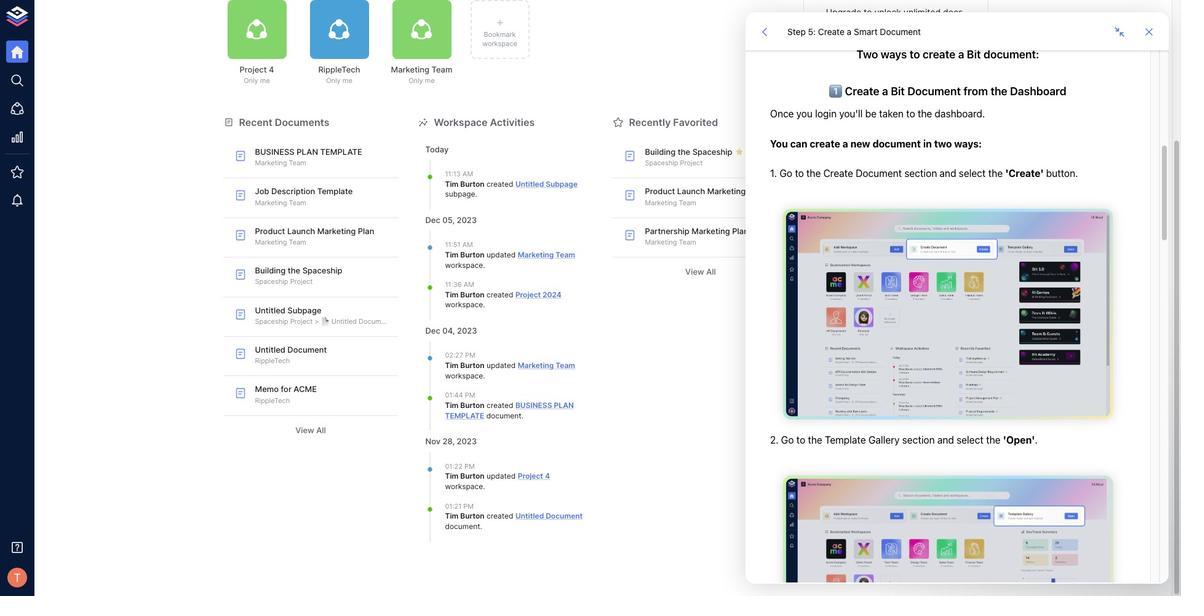 Task type: describe. For each thing, give the bounding box(es) containing it.
view all for leftmost view all button
[[295, 426, 326, 436]]

tim burton created
[[445, 401, 515, 410]]

burton for 01:21 pm tim burton created untitled document document .
[[460, 512, 485, 521]]

team inside partnership marketing plan marketing team
[[679, 238, 696, 247]]

1 horizontal spatial product launch marketing plan marketing team
[[645, 187, 764, 207]]

bookmark workspace button
[[470, 0, 529, 59]]

02:27 pm tim burton updated marketing team workspace .
[[445, 352, 575, 381]]

2023 for dec 04, 2023
[[457, 326, 477, 336]]

tim for 01:22 pm tim burton updated project 4 workspace .
[[445, 472, 459, 481]]

marketing team link for project 2024
[[518, 250, 575, 259]]

favorited
[[673, 116, 718, 128]]

marketing team only me
[[391, 65, 452, 85]]

more?
[[946, 53, 970, 62]]

2023 for nov 28, 2023
[[457, 437, 477, 447]]

document .
[[484, 411, 524, 421]]

01:21
[[445, 502, 462, 511]]

memo for acme rippletech
[[255, 385, 317, 405]]

me for marketing
[[425, 76, 435, 85]]

updated for business plan template
[[487, 361, 516, 370]]

upgrade to unlock unlimited docs.
[[826, 7, 965, 17]]

2 help image from the top
[[803, 197, 988, 245]]

am for untitled
[[463, 170, 473, 179]]

project 4 only me
[[240, 65, 274, 85]]

04,
[[443, 326, 455, 336]]

. for 01:22 pm tim burton updated project 4 workspace .
[[483, 482, 485, 491]]

t
[[14, 571, 21, 585]]

marketing inside 02:27 pm tim burton updated marketing team workspace .
[[518, 361, 554, 370]]

dec for dec 04, 2023
[[425, 326, 440, 336]]

me inside rippletech only me
[[343, 76, 352, 85]]

untitled document link
[[515, 512, 583, 521]]

bookmark
[[484, 30, 516, 39]]

11:13 am tim burton created untitled subpage subpage .
[[445, 170, 578, 199]]

dec 05, 2023
[[425, 215, 477, 225]]

01:22 pm tim burton updated project 4 workspace .
[[445, 462, 550, 491]]

project inside building the spaceship spaceship project
[[290, 278, 313, 286]]

4 help image from the top
[[803, 321, 988, 369]]

28,
[[443, 437, 455, 447]]

01:44
[[445, 392, 463, 400]]

template for business plan template marketing team
[[320, 147, 362, 157]]

document inside untitled document rippletech
[[288, 345, 327, 355]]

only for project
[[244, 76, 258, 85]]

only for marketing
[[409, 76, 423, 85]]

pm for project
[[464, 462, 475, 471]]

upgrade for upgrade
[[878, 83, 914, 93]]

template
[[317, 187, 353, 196]]

tim for 11:13 am tim burton created untitled subpage subpage .
[[445, 179, 459, 189]]

dec for dec 05, 2023
[[425, 215, 440, 225]]

project inside 01:22 pm tim burton updated project 4 workspace .
[[518, 472, 543, 481]]

📄
[[321, 317, 330, 326]]

unlock more?
[[918, 53, 970, 62]]

today
[[425, 145, 449, 154]]

plan inside partnership marketing plan marketing team
[[732, 226, 749, 236]]

0 vertical spatial rippletech
[[318, 65, 360, 74]]

11:13
[[445, 170, 461, 179]]

4 inside 01:22 pm tim burton updated project 4 workspace .
[[545, 472, 550, 481]]

nov
[[425, 437, 441, 447]]

am for project
[[464, 281, 474, 289]]

document inside untitled subpage spaceship project > 📄 untitled document
[[359, 317, 392, 326]]

workspace for project 2024
[[445, 261, 483, 270]]

burton for 02:27 pm tim burton updated marketing team workspace .
[[460, 361, 485, 370]]

tim for 01:21 pm tim burton created untitled document document .
[[445, 512, 459, 521]]

dec 04, 2023
[[425, 326, 477, 336]]

spaceship for untitled subpage spaceship project > 📄 untitled document
[[255, 317, 288, 326]]

burton for 11:13 am tim burton created untitled subpage subpage .
[[460, 179, 485, 189]]

untitled inside 01:21 pm tim burton created untitled document document .
[[515, 512, 544, 521]]

workspace inside 11:36 am tim burton created project 2024 workspace .
[[445, 301, 483, 310]]

untitled inside 11:13 am tim burton created untitled subpage subpage .
[[515, 179, 544, 189]]

workspace for untitled document
[[445, 482, 483, 491]]

0 vertical spatial document
[[486, 411, 522, 421]]

11:36
[[445, 281, 462, 289]]

tim for 11:51 am tim burton updated marketing team workspace .
[[445, 250, 459, 259]]

05,
[[443, 215, 455, 225]]

0 vertical spatial documents
[[819, 33, 858, 42]]

5 burton from the top
[[460, 401, 485, 410]]

t button
[[4, 565, 31, 592]]

recently favorited
[[629, 116, 718, 128]]

the for building the spaceship spaceship project
[[288, 266, 300, 276]]

workspace activities
[[434, 116, 535, 128]]

only inside rippletech only me
[[326, 76, 341, 85]]

unlock
[[875, 7, 901, 17]]

workspace for business plan template
[[445, 371, 483, 381]]

to
[[864, 7, 872, 17]]

activities
[[490, 116, 535, 128]]

all for rightmost view all button
[[706, 267, 716, 277]]

team inside business plan template marketing team
[[289, 159, 306, 167]]

business plan template marketing team
[[255, 147, 362, 167]]

01:21 pm tim burton created untitled document document .
[[445, 502, 583, 531]]

me for project
[[260, 76, 270, 85]]

project 2024 link
[[515, 290, 562, 299]]

marketing team link for business plan template
[[518, 361, 575, 370]]

view all for rightmost view all button
[[685, 267, 716, 277]]

marketing inside 11:51 am tim burton updated marketing team workspace .
[[518, 250, 554, 259]]

. for 11:36 am tim burton created project 2024 workspace .
[[483, 301, 485, 310]]

unlock
[[918, 53, 944, 62]]

project inside untitled subpage spaceship project > 📄 untitled document
[[290, 317, 313, 326]]

marketing inside the marketing team only me
[[391, 65, 429, 74]]

partnership marketing plan marketing team
[[645, 226, 749, 247]]

. for 02:27 pm tim burton updated marketing team workspace .
[[483, 371, 485, 381]]

1 vertical spatial launch
[[287, 226, 315, 236]]

partnership
[[645, 226, 690, 236]]

upgrade button
[[868, 77, 923, 99]]

rippletech only me
[[318, 65, 360, 85]]

team inside 02:27 pm tim burton updated marketing team workspace .
[[556, 361, 575, 370]]

plan for business plan template marketing team
[[297, 147, 318, 157]]

description
[[271, 187, 315, 196]]

2023 for dec 05, 2023
[[457, 215, 477, 225]]

01:22
[[445, 462, 463, 471]]

subpage inside 11:13 am tim burton created untitled subpage subpage .
[[546, 179, 578, 189]]

building the spaceship spaceship project
[[255, 266, 342, 286]]

all for leftmost view all button
[[316, 426, 326, 436]]

rippletech inside memo for acme rippletech
[[255, 397, 290, 405]]

pm for marketing
[[465, 352, 475, 360]]

recent
[[239, 116, 272, 128]]

subpage inside untitled subpage spaceship project > 📄 untitled document
[[288, 306, 322, 315]]

spaceship for building the spaceship spaceship project
[[302, 266, 342, 276]]



Task type: locate. For each thing, give the bounding box(es) containing it.
untitled inside untitled document rippletech
[[255, 345, 285, 355]]

0 vertical spatial 4
[[269, 65, 274, 74]]

1 updated from the top
[[487, 250, 516, 259]]

1 vertical spatial 2023
[[457, 326, 477, 336]]

0 vertical spatial template
[[320, 147, 362, 157]]

view down partnership marketing plan marketing team
[[685, 267, 704, 277]]

untitled document rippletech
[[255, 345, 327, 366]]

4 inside project 4 only me
[[269, 65, 274, 74]]

rippletech inside untitled document rippletech
[[255, 357, 290, 366]]

marketing team link up the business plan template link
[[518, 361, 575, 370]]

0 vertical spatial launch
[[677, 187, 705, 196]]

me inside the marketing team only me
[[425, 76, 435, 85]]

document right 📄
[[359, 317, 392, 326]]

0 vertical spatial marketing team link
[[518, 250, 575, 259]]

marketing team link up 2024
[[518, 250, 575, 259]]

workspace inside 02:27 pm tim burton updated marketing team workspace .
[[445, 371, 483, 381]]

1 horizontal spatial documents
[[819, 33, 858, 42]]

tim inside 11:13 am tim burton created untitled subpage subpage .
[[445, 179, 459, 189]]

1 vertical spatial view all
[[295, 426, 326, 436]]

launch down "job description template marketing team"
[[287, 226, 315, 236]]

project down building the spaceship
[[680, 159, 703, 167]]

2 horizontal spatial only
[[409, 76, 423, 85]]

1 vertical spatial view
[[295, 426, 314, 436]]

0 horizontal spatial launch
[[287, 226, 315, 236]]

1 vertical spatial building
[[255, 266, 286, 276]]

rippletech
[[318, 65, 360, 74], [255, 357, 290, 366], [255, 397, 290, 405]]

1 horizontal spatial me
[[343, 76, 352, 85]]

burton down 02:27
[[460, 361, 485, 370]]

0 vertical spatial view all button
[[613, 263, 788, 282]]

document
[[486, 411, 522, 421], [445, 522, 480, 531]]

2 burton from the top
[[460, 250, 485, 259]]

created left project 2024 link
[[487, 290, 513, 299]]

project up 01:21 pm tim burton created untitled document document .
[[518, 472, 543, 481]]

business inside "business plan template"
[[515, 401, 552, 410]]

1 vertical spatial am
[[462, 241, 473, 249]]

plan inside business plan template marketing team
[[297, 147, 318, 157]]

job description template marketing team
[[255, 187, 353, 207]]

memo
[[255, 385, 279, 395]]

tim down 01:21
[[445, 512, 459, 521]]

project 4 link
[[518, 472, 550, 481]]

team
[[432, 65, 452, 74], [289, 159, 306, 167], [289, 198, 306, 207], [679, 198, 696, 207], [289, 238, 306, 247], [679, 238, 696, 247], [556, 250, 575, 259], [556, 361, 575, 370]]

1 horizontal spatial view all
[[685, 267, 716, 277]]

2 dec from the top
[[425, 326, 440, 336]]

0 horizontal spatial documents
[[275, 116, 329, 128]]

tim inside 11:51 am tim burton updated marketing team workspace .
[[445, 250, 459, 259]]

spaceship inside untitled subpage spaceship project > 📄 untitled document
[[255, 317, 288, 326]]

tim inside 01:21 pm tim burton created untitled document document .
[[445, 512, 459, 521]]

dec
[[425, 215, 440, 225], [425, 326, 440, 336]]

untitled
[[515, 179, 544, 189], [255, 306, 285, 315], [331, 317, 357, 326], [255, 345, 285, 355], [515, 512, 544, 521]]

created inside 11:36 am tim burton created project 2024 workspace .
[[487, 290, 513, 299]]

untitled subpage link
[[515, 179, 578, 189]]

acme
[[294, 385, 317, 395]]

1 horizontal spatial template
[[445, 411, 484, 421]]

2 created from the top
[[487, 290, 513, 299]]

2 horizontal spatial me
[[425, 76, 435, 85]]

burton
[[460, 179, 485, 189], [460, 250, 485, 259], [460, 290, 485, 299], [460, 361, 485, 370], [460, 401, 485, 410], [460, 472, 485, 481], [460, 512, 485, 521]]

. inside 02:27 pm tim burton updated marketing team workspace .
[[483, 371, 485, 381]]

. for 11:51 am tim burton updated marketing team workspace .
[[483, 261, 485, 270]]

burton down 11:36
[[460, 290, 485, 299]]

updated up tim burton created
[[487, 361, 516, 370]]

1 vertical spatial business
[[515, 401, 552, 410]]

updated inside 01:22 pm tim burton updated project 4 workspace .
[[487, 472, 516, 481]]

1 vertical spatial template
[[445, 411, 484, 421]]

1 created from the top
[[487, 179, 513, 189]]

. inside 11:51 am tim burton updated marketing team workspace .
[[483, 261, 485, 270]]

0 horizontal spatial only
[[244, 76, 258, 85]]

tim down the 11:51
[[445, 250, 459, 259]]

unlimited
[[904, 7, 941, 17]]

. inside 01:21 pm tim burton created untitled document document .
[[480, 522, 482, 531]]

3 only from the left
[[409, 76, 423, 85]]

3 2023 from the top
[[457, 437, 477, 447]]

0 horizontal spatial template
[[320, 147, 362, 157]]

0 vertical spatial the
[[678, 147, 690, 157]]

workspace down 01:22
[[445, 482, 483, 491]]

0 vertical spatial updated
[[487, 250, 516, 259]]

view down memo for acme rippletech
[[295, 426, 314, 436]]

0 horizontal spatial product
[[255, 226, 285, 236]]

me inside project 4 only me
[[260, 76, 270, 85]]

tim for 11:36 am tim burton created project 2024 workspace .
[[445, 290, 459, 299]]

2 vertical spatial am
[[464, 281, 474, 289]]

. for 01:21 pm tim burton created untitled document document .
[[480, 522, 482, 531]]

2 only from the left
[[326, 76, 341, 85]]

1 horizontal spatial business
[[515, 401, 552, 410]]

. inside 11:36 am tim burton created project 2024 workspace .
[[483, 301, 485, 310]]

6 burton from the top
[[460, 472, 485, 481]]

marketing
[[391, 65, 429, 74], [255, 159, 287, 167], [707, 187, 746, 196], [255, 198, 287, 207], [645, 198, 677, 207], [317, 226, 356, 236], [692, 226, 730, 236], [255, 238, 287, 247], [645, 238, 677, 247], [518, 250, 554, 259], [518, 361, 554, 370]]

updated up 11:36 am tim burton created project 2024 workspace .
[[487, 250, 516, 259]]

4 up recent documents
[[269, 65, 274, 74]]

am for marketing
[[462, 241, 473, 249]]

untitled subpage spaceship project > 📄 untitled document
[[255, 306, 392, 326]]

tim
[[445, 179, 459, 189], [445, 250, 459, 259], [445, 290, 459, 299], [445, 361, 459, 370], [445, 401, 459, 410], [445, 472, 459, 481], [445, 512, 459, 521]]

template up template at top
[[320, 147, 362, 157]]

launch
[[677, 187, 705, 196], [287, 226, 315, 236]]

0 horizontal spatial document
[[288, 345, 327, 355]]

1 horizontal spatial document
[[486, 411, 522, 421]]

building the spaceship
[[645, 147, 732, 157]]

0 vertical spatial product
[[645, 187, 675, 196]]

0 horizontal spatial product launch marketing plan marketing team
[[255, 226, 374, 247]]

burton inside 11:13 am tim burton created untitled subpage subpage .
[[460, 179, 485, 189]]

burton inside 01:22 pm tim burton updated project 4 workspace .
[[460, 472, 485, 481]]

subpage
[[445, 190, 475, 199]]

0 vertical spatial document
[[359, 317, 392, 326]]

1 horizontal spatial only
[[326, 76, 341, 85]]

0 horizontal spatial me
[[260, 76, 270, 85]]

1 horizontal spatial product
[[645, 187, 675, 196]]

1 vertical spatial dec
[[425, 326, 440, 336]]

0 vertical spatial view all
[[685, 267, 716, 277]]

1 horizontal spatial launch
[[677, 187, 705, 196]]

burton inside 02:27 pm tim burton updated marketing team workspace .
[[460, 361, 485, 370]]

business for business plan template marketing team
[[255, 147, 295, 157]]

1 horizontal spatial view all button
[[613, 263, 788, 282]]

1 vertical spatial product launch marketing plan marketing team
[[255, 226, 374, 247]]

.
[[475, 190, 477, 199], [483, 261, 485, 270], [483, 301, 485, 310], [483, 371, 485, 381], [522, 411, 524, 421], [483, 482, 485, 491], [480, 522, 482, 531]]

updated inside 11:51 am tim burton updated marketing team workspace .
[[487, 250, 516, 259]]

11:51
[[445, 241, 461, 249]]

created left untitled subpage link
[[487, 179, 513, 189]]

created for project 2024
[[487, 290, 513, 299]]

workspace inside 01:22 pm tim burton updated project 4 workspace .
[[445, 482, 483, 491]]

building
[[645, 147, 676, 157], [255, 266, 286, 276]]

0 horizontal spatial building
[[255, 266, 286, 276]]

0 horizontal spatial view all
[[295, 426, 326, 436]]

the up spaceship project
[[678, 147, 690, 157]]

tim down '11:13'
[[445, 179, 459, 189]]

1 horizontal spatial subpage
[[546, 179, 578, 189]]

1 vertical spatial subpage
[[288, 306, 322, 315]]

1 vertical spatial documents
[[275, 116, 329, 128]]

1 vertical spatial marketing team link
[[518, 361, 575, 370]]

project inside 11:36 am tim burton created project 2024 workspace .
[[515, 290, 541, 299]]

tim for 02:27 pm tim burton updated marketing team workspace .
[[445, 361, 459, 370]]

2 horizontal spatial document
[[546, 512, 583, 521]]

0 vertical spatial dec
[[425, 215, 440, 225]]

0 vertical spatial all
[[706, 267, 716, 277]]

1 help image from the top
[[803, 135, 988, 183]]

the up untitled subpage spaceship project > 📄 untitled document
[[288, 266, 300, 276]]

dec left 04, at the left of the page
[[425, 326, 440, 336]]

document down >
[[288, 345, 327, 355]]

11:36 am tim burton created project 2024 workspace .
[[445, 281, 562, 310]]

am
[[463, 170, 473, 179], [462, 241, 473, 249], [464, 281, 474, 289]]

3 created from the top
[[487, 401, 513, 410]]

workspace
[[434, 116, 488, 128]]

launch down spaceship project
[[677, 187, 705, 196]]

business
[[255, 147, 295, 157], [515, 401, 552, 410]]

the inside building the spaceship spaceship project
[[288, 266, 300, 276]]

upgrade for upgrade to unlock unlimited docs.
[[826, 7, 861, 17]]

dialog
[[746, 12, 1169, 584]]

project up recent
[[240, 65, 267, 74]]

tim down 11:36
[[445, 290, 459, 299]]

0 horizontal spatial document
[[445, 522, 480, 531]]

pm inside 01:22 pm tim burton updated project 4 workspace .
[[464, 462, 475, 471]]

2 vertical spatial rippletech
[[255, 397, 290, 405]]

1 vertical spatial view all button
[[223, 421, 398, 440]]

all down acme at the bottom left
[[316, 426, 326, 436]]

project
[[240, 65, 267, 74], [680, 159, 703, 167], [290, 278, 313, 286], [515, 290, 541, 299], [290, 317, 313, 326], [518, 472, 543, 481]]

project left >
[[290, 317, 313, 326]]

building for building the spaceship
[[645, 147, 676, 157]]

0 vertical spatial product launch marketing plan marketing team
[[645, 187, 764, 207]]

document inside 01:21 pm tim burton created untitled document document .
[[445, 522, 480, 531]]

all down partnership marketing plan marketing team
[[706, 267, 716, 277]]

2 2023 from the top
[[457, 326, 477, 336]]

building for building the spaceship spaceship project
[[255, 266, 286, 276]]

building inside building the spaceship spaceship project
[[255, 266, 286, 276]]

am inside 11:36 am tim burton created project 2024 workspace .
[[464, 281, 474, 289]]

for
[[281, 385, 292, 395]]

updated for project 2024
[[487, 250, 516, 259]]

workspace down 11:36
[[445, 301, 483, 310]]

burton down 01:22
[[460, 472, 485, 481]]

0 horizontal spatial business
[[255, 147, 295, 157]]

only inside the marketing team only me
[[409, 76, 423, 85]]

view all button down acme at the bottom left
[[223, 421, 398, 440]]

1 vertical spatial rippletech
[[255, 357, 290, 366]]

dec left the 05,
[[425, 215, 440, 225]]

business for business plan template
[[515, 401, 552, 410]]

1 vertical spatial upgrade
[[878, 83, 914, 93]]

1 horizontal spatial all
[[706, 267, 716, 277]]

documents used
[[819, 33, 878, 42]]

upgrade down "unlock more?" button
[[878, 83, 914, 93]]

5 tim from the top
[[445, 401, 459, 410]]

product
[[645, 187, 675, 196], [255, 226, 285, 236]]

pm right 01:21
[[463, 502, 474, 511]]

burton for 01:22 pm tim burton updated project 4 workspace .
[[460, 472, 485, 481]]

spaceship for building the spaceship
[[693, 147, 732, 157]]

7 burton from the top
[[460, 512, 485, 521]]

help image
[[803, 135, 988, 183], [803, 197, 988, 245], [803, 259, 988, 307], [803, 321, 988, 369]]

am right '11:13'
[[463, 170, 473, 179]]

created down 01:22 pm tim burton updated project 4 workspace .
[[487, 512, 513, 521]]

pm inside 02:27 pm tim burton updated marketing team workspace .
[[465, 352, 475, 360]]

2 marketing team link from the top
[[518, 361, 575, 370]]

team inside "job description template marketing team"
[[289, 198, 306, 207]]

1 dec from the top
[[425, 215, 440, 225]]

2023 right 04, at the left of the page
[[457, 326, 477, 336]]

tim down 02:27
[[445, 361, 459, 370]]

0 horizontal spatial view all button
[[223, 421, 398, 440]]

updated left project 4 link
[[487, 472, 516, 481]]

burton down the 11:51
[[460, 250, 485, 259]]

1 horizontal spatial document
[[359, 317, 392, 326]]

product down spaceship project
[[645, 187, 675, 196]]

2023 right 28,
[[457, 437, 477, 447]]

view all button down partnership marketing plan marketing team
[[613, 263, 788, 282]]

subpage
[[546, 179, 578, 189], [288, 306, 322, 315]]

upgrade inside button
[[878, 83, 914, 93]]

am right the 11:51
[[462, 241, 473, 249]]

4 tim from the top
[[445, 361, 459, 370]]

recent documents
[[239, 116, 329, 128]]

3 tim from the top
[[445, 290, 459, 299]]

plan inside "business plan template"
[[554, 401, 574, 410]]

3 help image from the top
[[803, 259, 988, 307]]

only
[[244, 76, 258, 85], [326, 76, 341, 85], [409, 76, 423, 85]]

view all down partnership marketing plan marketing team
[[685, 267, 716, 277]]

1 vertical spatial the
[[288, 266, 300, 276]]

3 updated from the top
[[487, 472, 516, 481]]

am inside 11:13 am tim burton created untitled subpage subpage .
[[463, 170, 473, 179]]

template
[[320, 147, 362, 157], [445, 411, 484, 421]]

02:27
[[445, 352, 463, 360]]

2 tim from the top
[[445, 250, 459, 259]]

0 vertical spatial subpage
[[546, 179, 578, 189]]

4 created from the top
[[487, 512, 513, 521]]

2 updated from the top
[[487, 361, 516, 370]]

created
[[487, 179, 513, 189], [487, 290, 513, 299], [487, 401, 513, 410], [487, 512, 513, 521]]

tim inside 11:36 am tim burton created project 2024 workspace .
[[445, 290, 459, 299]]

bookmark workspace
[[482, 30, 517, 48]]

created inside 01:21 pm tim burton created untitled document document .
[[487, 512, 513, 521]]

only inside project 4 only me
[[244, 76, 258, 85]]

marketing inside "job description template marketing team"
[[255, 198, 287, 207]]

0 horizontal spatial upgrade
[[826, 7, 861, 17]]

project left 2024
[[515, 290, 541, 299]]

workspace inside 11:51 am tim burton updated marketing team workspace .
[[445, 261, 483, 270]]

1 burton from the top
[[460, 179, 485, 189]]

created for untitled document
[[487, 512, 513, 521]]

tim inside 02:27 pm tim burton updated marketing team workspace .
[[445, 361, 459, 370]]

0 horizontal spatial 4
[[269, 65, 274, 74]]

project up untitled subpage spaceship project > 📄 untitled document
[[290, 278, 313, 286]]

workspace inside button
[[482, 39, 517, 48]]

team inside the marketing team only me
[[432, 65, 452, 74]]

4 burton from the top
[[460, 361, 485, 370]]

spaceship project
[[645, 159, 703, 167]]

pm right 02:27
[[465, 352, 475, 360]]

updated inside 02:27 pm tim burton updated marketing team workspace .
[[487, 361, 516, 370]]

0 vertical spatial business
[[255, 147, 295, 157]]

am inside 11:51 am tim burton updated marketing team workspace .
[[462, 241, 473, 249]]

product launch marketing plan marketing team
[[645, 187, 764, 207], [255, 226, 374, 247]]

burton inside 11:36 am tim burton created project 2024 workspace .
[[460, 290, 485, 299]]

upgrade left to
[[826, 7, 861, 17]]

2 vertical spatial document
[[546, 512, 583, 521]]

project inside project 4 only me
[[240, 65, 267, 74]]

product launch marketing plan marketing team up partnership marketing plan marketing team
[[645, 187, 764, 207]]

7 tim from the top
[[445, 512, 459, 521]]

business plan template link
[[445, 401, 574, 421]]

docs.
[[943, 7, 965, 17]]

1 vertical spatial all
[[316, 426, 326, 436]]

3 burton from the top
[[460, 290, 485, 299]]

business inside business plan template marketing team
[[255, 147, 295, 157]]

4
[[269, 65, 274, 74], [545, 472, 550, 481]]

0 vertical spatial am
[[463, 170, 473, 179]]

updated for untitled document
[[487, 472, 516, 481]]

created up "document ."
[[487, 401, 513, 410]]

updated
[[487, 250, 516, 259], [487, 361, 516, 370], [487, 472, 516, 481]]

0 horizontal spatial subpage
[[288, 306, 322, 315]]

tim inside 01:22 pm tim burton updated project 4 workspace .
[[445, 472, 459, 481]]

view for rightmost view all button
[[685, 267, 704, 277]]

business down recent documents
[[255, 147, 295, 157]]

burton inside 01:21 pm tim burton created untitled document document .
[[460, 512, 485, 521]]

1 horizontal spatial plan
[[554, 401, 574, 410]]

0 vertical spatial upgrade
[[826, 7, 861, 17]]

template down tim burton created
[[445, 411, 484, 421]]

document down tim burton created
[[486, 411, 522, 421]]

the
[[678, 147, 690, 157], [288, 266, 300, 276]]

document down 01:21
[[445, 522, 480, 531]]

6 tim from the top
[[445, 472, 459, 481]]

1 tim from the top
[[445, 179, 459, 189]]

burton for 11:51 am tim burton updated marketing team workspace .
[[460, 250, 485, 259]]

workspace down bookmark
[[482, 39, 517, 48]]

team inside 11:51 am tim burton updated marketing team workspace .
[[556, 250, 575, 259]]

1 vertical spatial document
[[288, 345, 327, 355]]

template inside business plan template marketing team
[[320, 147, 362, 157]]

2023 right the 05,
[[457, 215, 477, 225]]

2 vertical spatial 2023
[[457, 437, 477, 447]]

1 horizontal spatial building
[[645, 147, 676, 157]]

1 horizontal spatial upgrade
[[878, 83, 914, 93]]

0 horizontal spatial the
[[288, 266, 300, 276]]

product launch marketing plan marketing team down "job description template marketing team"
[[255, 226, 374, 247]]

document down project 4 link
[[546, 512, 583, 521]]

unlock more? button
[[911, 48, 973, 67]]

documents
[[819, 33, 858, 42], [275, 116, 329, 128]]

1 only from the left
[[244, 76, 258, 85]]

1 horizontal spatial the
[[678, 147, 690, 157]]

1 horizontal spatial view
[[685, 267, 704, 277]]

1 vertical spatial document
[[445, 522, 480, 531]]

view all button
[[613, 263, 788, 282], [223, 421, 398, 440]]

1 vertical spatial updated
[[487, 361, 516, 370]]

nov 28, 2023
[[425, 437, 477, 447]]

. inside 01:22 pm tim burton updated project 4 workspace .
[[483, 482, 485, 491]]

2024
[[543, 290, 562, 299]]

burton down 01:21
[[460, 512, 485, 521]]

0 horizontal spatial all
[[316, 426, 326, 436]]

2 me from the left
[[343, 76, 352, 85]]

job
[[255, 187, 269, 196]]

upgrade
[[826, 7, 861, 17], [878, 83, 914, 93]]

created for untitled subpage
[[487, 179, 513, 189]]

document inside 01:21 pm tim burton created untitled document document .
[[546, 512, 583, 521]]

0 vertical spatial plan
[[297, 147, 318, 157]]

all
[[706, 267, 716, 277], [316, 426, 326, 436]]

11:51 am tim burton updated marketing team workspace .
[[445, 241, 575, 270]]

workspace up 11:36
[[445, 261, 483, 270]]

marketing inside business plan template marketing team
[[255, 159, 287, 167]]

workspace up the 01:44 pm
[[445, 371, 483, 381]]

4 up untitled document link
[[545, 472, 550, 481]]

burton up subpage
[[460, 179, 485, 189]]

plan
[[297, 147, 318, 157], [554, 401, 574, 410]]

0 horizontal spatial plan
[[297, 147, 318, 157]]

business up "document ."
[[515, 401, 552, 410]]

1 vertical spatial plan
[[554, 401, 574, 410]]

tim down 01:22
[[445, 472, 459, 481]]

2023
[[457, 215, 477, 225], [457, 326, 477, 336], [457, 437, 477, 447]]

0 vertical spatial 2023
[[457, 215, 477, 225]]

pm for untitled
[[463, 502, 474, 511]]

plan for business plan template
[[554, 401, 574, 410]]

01:44 pm
[[445, 392, 475, 400]]

pm right 01:22
[[464, 462, 475, 471]]

created inside 11:13 am tim burton created untitled subpage subpage .
[[487, 179, 513, 189]]

pm up tim burton created
[[465, 392, 475, 400]]

burton inside 11:51 am tim burton updated marketing team workspace .
[[460, 250, 485, 259]]

template for business plan template
[[445, 411, 484, 421]]

burton down the 01:44 pm
[[460, 401, 485, 410]]

3 me from the left
[[425, 76, 435, 85]]

used
[[860, 33, 878, 42]]

am right 11:36
[[464, 281, 474, 289]]

>
[[315, 317, 319, 326]]

1 vertical spatial product
[[255, 226, 285, 236]]

1 horizontal spatial 4
[[545, 472, 550, 481]]

template inside "business plan template"
[[445, 411, 484, 421]]

the for building the spaceship
[[678, 147, 690, 157]]

0 vertical spatial view
[[685, 267, 704, 277]]

. inside 11:13 am tim burton created untitled subpage subpage .
[[475, 190, 477, 199]]

pm
[[465, 352, 475, 360], [465, 392, 475, 400], [464, 462, 475, 471], [463, 502, 474, 511]]

documents up business plan template marketing team
[[275, 116, 329, 128]]

recently
[[629, 116, 671, 128]]

0 vertical spatial building
[[645, 147, 676, 157]]

product down job
[[255, 226, 285, 236]]

1 vertical spatial 4
[[545, 472, 550, 481]]

me
[[260, 76, 270, 85], [343, 76, 352, 85], [425, 76, 435, 85]]

0 horizontal spatial view
[[295, 426, 314, 436]]

tim down 01:44
[[445, 401, 459, 410]]

pm inside 01:21 pm tim burton created untitled document document .
[[463, 502, 474, 511]]

documents left 'used'
[[819, 33, 858, 42]]

. for 11:13 am tim burton created untitled subpage subpage .
[[475, 190, 477, 199]]

2 vertical spatial updated
[[487, 472, 516, 481]]

1 marketing team link from the top
[[518, 250, 575, 259]]

1 2023 from the top
[[457, 215, 477, 225]]

burton for 11:36 am tim burton created project 2024 workspace .
[[460, 290, 485, 299]]

view all down acme at the bottom left
[[295, 426, 326, 436]]

business plan template
[[445, 401, 574, 421]]

1 me from the left
[[260, 76, 270, 85]]

workspace
[[482, 39, 517, 48], [445, 261, 483, 270], [445, 301, 483, 310], [445, 371, 483, 381], [445, 482, 483, 491]]

view for leftmost view all button
[[295, 426, 314, 436]]



Task type: vqa. For each thing, say whether or not it's contained in the screenshot.


